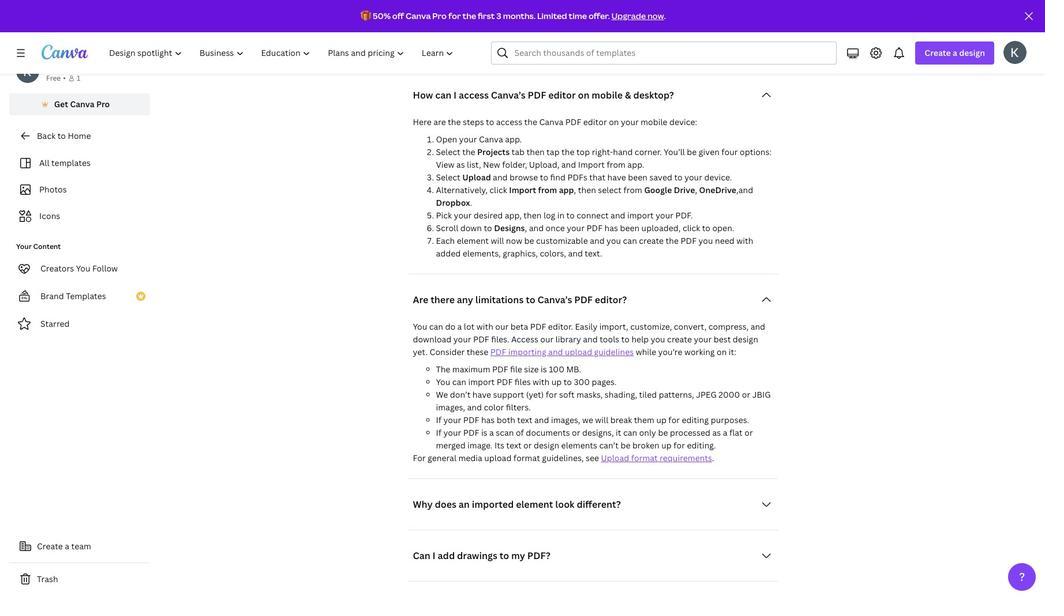 Task type: describe. For each thing, give the bounding box(es) containing it.
canva inside button
[[70, 99, 94, 110]]

home
[[68, 130, 91, 141]]

and up text.
[[590, 235, 605, 246]]

as inside tab then tap the top right-hand corner. you'll be given four options: view as list, new folder, upload, and import from app.
[[457, 159, 465, 170]]

get
[[54, 99, 68, 110]]

design inside the maximum pdf file size is 100 mb. you can import pdf files with up to 300 pages. we don't have support (yet) for soft masks, shading, tiled patterns, jpeg 2000 or jbig images, and color filters. if your pdf has both text and images, we will break them up for editing purposes. if your pdf is a scan of documents or designs, it can only be processed as a flat or merged image. its text or design elements can't be broken up for editing. for general media upload format guidelines, see upload format requirements .
[[534, 440, 559, 451]]

2 horizontal spatial you
[[699, 235, 713, 246]]

options:
[[740, 146, 772, 157]]

import,
[[600, 321, 629, 332]]

general
[[428, 453, 457, 464]]

compress,
[[709, 321, 749, 332]]

are there any limitations to canva's pdf editor? button
[[408, 288, 778, 311]]

how
[[413, 89, 433, 101]]

my
[[511, 550, 525, 563]]

any
[[457, 294, 473, 306]]

0 vertical spatial .
[[664, 10, 666, 21]]

create for create a design
[[925, 47, 951, 58]]

a inside you can do a lot with our beta pdf editor. easily import, customize, convert, compress, and download your pdf files. access our library and tools to help you create your best design yet. consider these
[[458, 321, 462, 332]]

as inside the maximum pdf file size is 100 mb. you can import pdf files with up to 300 pages. we don't have support (yet) for soft masks, shading, tiled patterns, jpeg 2000 or jbig images, and color filters. if your pdf has both text and images, we will break them up for editing purposes. if your pdf is a scan of documents or designs, it can only be processed as a flat or merged image. its text or design elements can't be broken up for editing. for general media upload format guidelines, see upload format requirements .
[[713, 427, 721, 438]]

0 horizontal spatial you
[[607, 235, 621, 246]]

1 horizontal spatial mobile
[[641, 116, 668, 127]]

0 vertical spatial now
[[648, 10, 664, 21]]

down
[[461, 223, 482, 234]]

it:
[[729, 347, 737, 358]]

and right "compress,"
[[751, 321, 766, 332]]

and left text.
[[568, 248, 583, 259]]

tools
[[600, 334, 620, 345]]

1 vertical spatial images,
[[551, 415, 580, 426]]

or left jbig
[[742, 389, 751, 400]]

the
[[436, 364, 450, 375]]

and down (yet) in the right bottom of the page
[[535, 415, 549, 426]]

given
[[699, 146, 720, 157]]

an
[[459, 498, 470, 511]]

to inside 'link'
[[58, 130, 66, 141]]

upload inside the maximum pdf file size is 100 mb. you can import pdf files with up to 300 pages. we don't have support (yet) for soft masks, shading, tiled patterns, jpeg 2000 or jbig images, and color filters. if your pdf has both text and images, we will break them up for editing purposes. if your pdf is a scan of documents or designs, it can only be processed as a flat or merged image. its text or design elements can't be broken up for editing. for general media upload format guidelines, see upload format requirements .
[[484, 453, 512, 464]]

be right only
[[658, 427, 668, 438]]

0 vertical spatial click
[[490, 184, 507, 195]]

0 horizontal spatial is
[[481, 427, 488, 438]]

size
[[524, 364, 539, 375]]

file
[[510, 364, 522, 375]]

0 vertical spatial you
[[76, 263, 90, 274]]

1 vertical spatial click
[[683, 223, 700, 234]]

100
[[549, 364, 565, 375]]

is canva's pdf editor really free? button
[[408, 0, 778, 20]]

will inside select upload and browse to find pdfs that have been saved to your device. alternatively, click import from app , then select from google drive , onedrive ,and dropbox . pick your desired app, then log in to connect and import your pdf. scroll down to designs , and once your pdf has been uploaded, click to open. each element will now be customizable and you can create the pdf you need with added elements, graphics, colors, and text.
[[491, 235, 504, 246]]

you inside you can do a lot with our beta pdf editor. easily import, customize, convert, compress, and download your pdf files. access our library and tools to help you create your best design yet. consider these
[[413, 321, 427, 332]]

on inside dropdown button
[[578, 89, 590, 101]]

back to home
[[37, 130, 91, 141]]

1 horizontal spatial pro
[[433, 10, 447, 21]]

log
[[544, 210, 556, 221]]

you inside you can do a lot with our beta pdf editor. easily import, customize, convert, compress, and download your pdf files. access our library and tools to help you create your best design yet. consider these
[[651, 334, 665, 345]]

2 vertical spatial our
[[540, 334, 554, 345]]

1 horizontal spatial ,
[[574, 184, 576, 195]]

import inside tab then tap the top right-hand corner. you'll be given four options: view as list, new folder, upload, and import from app.
[[578, 159, 605, 170]]

to inside the maximum pdf file size is 100 mb. you can import pdf files with up to 300 pages. we don't have support (yet) for soft masks, shading, tiled patterns, jpeg 2000 or jbig images, and color filters. if your pdf has both text and images, we will break them up for editing purposes. if your pdf is a scan of documents or designs, it can only be processed as a flat or merged image. its text or design elements can't be broken up for editing. for general media upload format guidelines, see upload format requirements .
[[564, 377, 572, 388]]

list,
[[467, 159, 481, 170]]

content
[[33, 242, 61, 252]]

2 vertical spatial up
[[662, 440, 672, 451]]

element inside select upload and browse to find pdfs that have been saved to your device. alternatively, click import from app , then select from google drive , onedrive ,and dropbox . pick your desired app, then log in to connect and import your pdf. scroll down to designs , and once your pdf has been uploaded, click to open. each element will now be customizable and you can create the pdf you need with added elements, graphics, colors, and text.
[[457, 235, 489, 246]]

create for create a team
[[37, 541, 63, 552]]

be down it
[[621, 440, 631, 451]]

why does an imported element look different?
[[413, 498, 621, 511]]

back to home link
[[9, 125, 150, 148]]

time
[[569, 10, 587, 21]]

elements
[[561, 440, 597, 451]]

dropbox
[[436, 197, 470, 208]]

1 horizontal spatial on
[[609, 116, 619, 127]]

canva's inside are there any limitations to canva's pdf editor? dropdown button
[[538, 294, 572, 306]]

add
[[438, 550, 455, 563]]

has inside select upload and browse to find pdfs that have been saved to your device. alternatively, click import from app , then select from google drive , onedrive ,and dropbox . pick your desired app, then log in to connect and import your pdf. scroll down to designs , and once your pdf has been uploaded, click to open. each element will now be customizable and you can create the pdf you need with added elements, graphics, colors, and text.
[[605, 223, 618, 234]]

and down 'don't'
[[467, 402, 482, 413]]

from down find
[[538, 184, 557, 195]]

absolutely!
[[413, 30, 457, 41]]

pro inside button
[[96, 99, 110, 110]]

pdfs
[[568, 172, 588, 183]]

merged
[[436, 440, 466, 451]]

alternatively,
[[436, 184, 488, 195]]

purposes.
[[711, 415, 749, 426]]

0 horizontal spatial i
[[433, 550, 436, 563]]

once
[[546, 223, 565, 234]]

and up 100
[[548, 347, 563, 358]]

design inside you can do a lot with our beta pdf editor. easily import, customize, convert, compress, and download your pdf files. access our library and tools to help you create your best design yet. consider these
[[733, 334, 759, 345]]

or down a scan of
[[524, 440, 532, 451]]

to inside you can do a lot with our beta pdf editor. easily import, customize, convert, compress, and download your pdf files. access our library and tools to help you create your best design yet. consider these
[[622, 334, 630, 345]]

to right steps
[[486, 116, 494, 127]]

processed
[[670, 427, 711, 438]]

customize, inside absolutely! all users can upload, customize, and share their pdf documents for free using our pdf editor.
[[542, 30, 583, 41]]

we
[[582, 415, 593, 426]]

0 vertical spatial app.
[[505, 134, 522, 145]]

or up elements
[[572, 427, 580, 438]]

limitations
[[476, 294, 524, 306]]

editing.
[[687, 440, 716, 451]]

1 format from the left
[[514, 453, 540, 464]]

2 vertical spatial editor
[[584, 116, 607, 127]]

tap
[[547, 146, 560, 157]]

requirements
[[660, 453, 712, 464]]

upload inside select upload and browse to find pdfs that have been saved to your device. alternatively, click import from app , then select from google drive , onedrive ,and dropbox . pick your desired app, then log in to connect and import your pdf. scroll down to designs , and once your pdf has been uploaded, click to open. each element will now be customizable and you can create the pdf you need with added elements, graphics, colors, and text.
[[463, 172, 491, 183]]

canva down how can i access canva's pdf editor on mobile & desktop? at the top
[[539, 116, 564, 127]]

0 vertical spatial been
[[628, 172, 648, 183]]

mb.
[[567, 364, 581, 375]]

brand templates link
[[9, 285, 150, 308]]

to down desired in the top of the page
[[484, 223, 492, 234]]

be inside tab then tap the top right-hand corner. you'll be given four options: view as list, new folder, upload, and import from app.
[[687, 146, 697, 157]]

four
[[722, 146, 738, 157]]

1 vertical spatial been
[[620, 223, 640, 234]]

to left "open."
[[702, 223, 711, 234]]

to up drive
[[674, 172, 683, 183]]

. inside the maximum pdf file size is 100 mb. you can import pdf files with up to 300 pages. we don't have support (yet) for soft masks, shading, tiled patterns, jpeg 2000 or jbig images, and color filters. if your pdf has both text and images, we will break them up for editing purposes. if your pdf is a scan of documents or designs, it can only be processed as a flat or merged image. its text or design elements can't be broken up for editing. for general media upload format guidelines, see upload format requirements .
[[712, 453, 714, 464]]

2 vertical spatial on
[[717, 347, 727, 358]]

share
[[602, 30, 623, 41]]

and down easily
[[583, 334, 598, 345]]

0 vertical spatial up
[[552, 377, 562, 388]]

creators
[[40, 263, 74, 274]]

while
[[636, 347, 656, 358]]

uploaded,
[[642, 223, 681, 234]]

masks,
[[577, 389, 603, 400]]

back
[[37, 130, 56, 141]]

all templates
[[39, 158, 91, 169]]

are
[[434, 116, 446, 127]]

for left soft
[[546, 389, 557, 400]]

app
[[559, 184, 574, 195]]

desired
[[474, 210, 503, 221]]

1
[[77, 73, 80, 83]]

from inside tab then tap the top right-hand corner. you'll be given four options: view as list, new folder, upload, and import from app.
[[607, 159, 626, 170]]

photos link
[[16, 179, 143, 201]]

open
[[436, 134, 457, 145]]

and down new
[[493, 172, 508, 183]]

for
[[413, 453, 426, 464]]

elements,
[[463, 248, 501, 259]]

1 horizontal spatial is
[[541, 364, 547, 375]]

patterns,
[[659, 389, 694, 400]]

trash
[[37, 574, 58, 585]]

app. inside tab then tap the top right-hand corner. you'll be given four options: view as list, new folder, upload, and import from app.
[[628, 159, 645, 170]]

files.
[[491, 334, 509, 345]]

the left first
[[463, 10, 476, 21]]

are
[[413, 294, 429, 306]]

is canva's pdf editor really free?
[[413, 3, 560, 15]]

0 horizontal spatial editor
[[480, 3, 508, 15]]

then inside tab then tap the top right-hand corner. you'll be given four options: view as list, new folder, upload, and import from app.
[[527, 146, 545, 157]]

library
[[556, 334, 581, 345]]

1 horizontal spatial upload
[[565, 347, 592, 358]]

1 horizontal spatial our
[[495, 321, 509, 332]]

🎁 50% off canva pro for the first 3 months. limited time offer. upgrade now .
[[361, 10, 666, 21]]

1 horizontal spatial editor
[[549, 89, 576, 101]]

the inside tab then tap the top right-hand corner. you'll be given four options: view as list, new folder, upload, and import from app.
[[562, 146, 575, 157]]

get canva pro button
[[9, 94, 150, 115]]

a inside dropdown button
[[953, 47, 958, 58]]

canva right off
[[406, 10, 431, 21]]

pdf?
[[528, 550, 551, 563]]

starred
[[40, 319, 70, 330]]

why
[[413, 498, 433, 511]]

element inside dropdown button
[[516, 498, 553, 511]]

a inside button
[[65, 541, 69, 552]]

customizable
[[536, 235, 588, 246]]

1 vertical spatial up
[[657, 415, 667, 426]]

here
[[413, 116, 432, 127]]

the right "are"
[[448, 116, 461, 127]]

trash link
[[9, 569, 150, 592]]

team
[[71, 541, 91, 552]]

0 horizontal spatial ,
[[525, 223, 527, 234]]

for up processed
[[669, 415, 680, 426]]

mobile inside dropdown button
[[592, 89, 623, 101]]

can inside you can do a lot with our beta pdf editor. easily import, customize, convert, compress, and download your pdf files. access our library and tools to help you create your best design yet. consider these
[[429, 321, 443, 332]]

. inside select upload and browse to find pdfs that have been saved to your device. alternatively, click import from app , then select from google drive , onedrive ,and dropbox . pick your desired app, then log in to connect and import your pdf. scroll down to designs , and once your pdf has been uploaded, click to open. each element will now be customizable and you can create the pdf you need with added elements, graphics, colors, and text.
[[470, 197, 472, 208]]

all templates link
[[16, 152, 143, 174]]

and down log
[[529, 223, 544, 234]]

be inside select upload and browse to find pdfs that have been saved to your device. alternatively, click import from app , then select from google drive , onedrive ,and dropbox . pick your desired app, then log in to connect and import your pdf. scroll down to designs , and once your pdf has been uploaded, click to open. each element will now be customizable and you can create the pdf you need with added elements, graphics, colors, and text.
[[524, 235, 534, 246]]

to up beta
[[526, 294, 536, 306]]

best
[[714, 334, 731, 345]]

(yet)
[[526, 389, 544, 400]]

creators you follow
[[40, 263, 118, 274]]

customize, inside you can do a lot with our beta pdf editor. easily import, customize, convert, compress, and download your pdf files. access our library and tools to help you create your best design yet. consider these
[[630, 321, 672, 332]]

yet.
[[413, 347, 428, 358]]

1 vertical spatial all
[[39, 158, 49, 169]]

from right select
[[624, 184, 642, 195]]

each
[[436, 235, 455, 246]]

or right flat
[[745, 427, 753, 438]]

select for select the projects
[[436, 146, 461, 157]]



Task type: locate. For each thing, give the bounding box(es) containing it.
1 horizontal spatial .
[[664, 10, 666, 21]]

free •
[[46, 73, 66, 83]]

working
[[685, 347, 715, 358]]

them
[[634, 415, 655, 426]]

. right 'upgrade'
[[664, 10, 666, 21]]

a inside the maximum pdf file size is 100 mb. you can import pdf files with up to 300 pages. we don't have support (yet) for soft masks, shading, tiled patterns, jpeg 2000 or jbig images, and color filters. if your pdf has both text and images, we will break them up for editing purposes. if your pdf is a scan of documents or designs, it can only be processed as a flat or merged image. its text or design elements can't be broken up for editing. for general media upload format guidelines, see upload format requirements .
[[723, 427, 728, 438]]

, down "pdfs"
[[574, 184, 576, 195]]

import up "uploaded,"
[[628, 210, 654, 221]]

0 vertical spatial import
[[628, 210, 654, 221]]

will up 'designs,'
[[595, 415, 609, 426]]

drive
[[674, 184, 695, 195]]

now right 'upgrade'
[[648, 10, 664, 21]]

1 vertical spatial our
[[495, 321, 509, 332]]

be left given
[[687, 146, 697, 157]]

select
[[436, 146, 461, 157], [436, 172, 461, 183]]

1 horizontal spatial format
[[631, 453, 658, 464]]

there
[[431, 294, 455, 306]]

app,
[[505, 210, 522, 221]]

import down maximum
[[468, 377, 495, 388]]

with inside select upload and browse to find pdfs that have been saved to your device. alternatively, click import from app , then select from google drive , onedrive ,and dropbox . pick your desired app, then log in to connect and import your pdf. scroll down to designs , and once your pdf has been uploaded, click to open. each element will now be customizable and you can create the pdf you need with added elements, graphics, colors, and text.
[[737, 235, 754, 246]]

with inside you can do a lot with our beta pdf editor. easily import, customize, convert, compress, and download your pdf files. access our library and tools to help you create your best design yet. consider these
[[477, 321, 493, 332]]

select down view
[[436, 172, 461, 183]]

mobile down desktop?
[[641, 116, 668, 127]]

you left follow at the left top of the page
[[76, 263, 90, 274]]

is up image.
[[481, 427, 488, 438]]

create inside dropdown button
[[925, 47, 951, 58]]

2 if from the top
[[436, 427, 442, 438]]

0 vertical spatial customize,
[[542, 30, 583, 41]]

0 vertical spatial import
[[578, 159, 605, 170]]

to
[[486, 116, 494, 127], [58, 130, 66, 141], [540, 172, 548, 183], [674, 172, 683, 183], [567, 210, 575, 221], [484, 223, 492, 234], [702, 223, 711, 234], [526, 294, 536, 306], [622, 334, 630, 345], [564, 377, 572, 388], [500, 550, 509, 563]]

upload down can't
[[601, 453, 629, 464]]

1 vertical spatial will
[[595, 415, 609, 426]]

1 vertical spatial import
[[468, 377, 495, 388]]

2 format from the left
[[631, 453, 658, 464]]

have inside the maximum pdf file size is 100 mb. you can import pdf files with up to 300 pages. we don't have support (yet) for soft masks, shading, tiled patterns, jpeg 2000 or jbig images, and color filters. if your pdf has both text and images, we will break them up for editing purposes. if your pdf is a scan of documents or designs, it can only be processed as a flat or merged image. its text or design elements can't be broken up for editing. for general media upload format guidelines, see upload format requirements .
[[473, 389, 491, 400]]

right-
[[592, 146, 613, 157]]

editor. down "absolutely!"
[[446, 43, 471, 54]]

our inside absolutely! all users can upload, customize, and share their pdf documents for free using our pdf editor.
[[413, 43, 426, 54]]

. down editing.
[[712, 453, 714, 464]]

editor. inside absolutely! all users can upload, customize, and share their pdf documents for free using our pdf editor.
[[446, 43, 471, 54]]

does
[[435, 498, 457, 511]]

documents inside the maximum pdf file size is 100 mb. you can import pdf files with up to 300 pages. we don't have support (yet) for soft masks, shading, tiled patterns, jpeg 2000 or jbig images, and color filters. if your pdf has both text and images, we will break them up for editing purposes. if your pdf is a scan of documents or designs, it can only be processed as a flat or merged image. its text or design elements can't be broken up for editing. for general media upload format guidelines, see upload format requirements .
[[526, 427, 570, 438]]

why does an imported element look different? button
[[408, 493, 778, 516]]

tab then tap the top right-hand corner. you'll be given four options: view as list, new folder, upload, and import from app.
[[436, 146, 772, 170]]

1 horizontal spatial i
[[454, 89, 457, 101]]

then up upload,
[[527, 146, 545, 157]]

0 horizontal spatial import
[[468, 377, 495, 388]]

1 vertical spatial documents
[[526, 427, 570, 438]]

1 vertical spatial text
[[506, 440, 522, 451]]

files
[[515, 377, 531, 388]]

1 vertical spatial on
[[609, 116, 619, 127]]

has inside the maximum pdf file size is 100 mb. you can import pdf files with up to 300 pages. we don't have support (yet) for soft masks, shading, tiled patterns, jpeg 2000 or jbig images, and color filters. if your pdf has both text and images, we will break them up for editing purposes. if your pdf is a scan of documents or designs, it can only be processed as a flat or merged image. its text or design elements can't be broken up for editing. for general media upload format guidelines, see upload format requirements .
[[481, 415, 495, 426]]

the down "uploaded,"
[[666, 235, 679, 246]]

0 vertical spatial is
[[541, 364, 547, 375]]

pdf.
[[676, 210, 693, 221]]

1 vertical spatial i
[[433, 550, 436, 563]]

now inside select upload and browse to find pdfs that have been saved to your device. alternatively, click import from app , then select from google drive , onedrive ,and dropbox . pick your desired app, then log in to connect and import your pdf. scroll down to designs , and once your pdf has been uploaded, click to open. each element will now be customizable and you can create the pdf you need with added elements, graphics, colors, and text.
[[506, 235, 523, 246]]

0 horizontal spatial upload
[[484, 453, 512, 464]]

need
[[715, 235, 735, 246]]

here are the steps to access the canva pdf editor on your mobile device:
[[413, 116, 698, 127]]

design inside dropdown button
[[960, 47, 985, 58]]

1 vertical spatial customize,
[[630, 321, 672, 332]]

access inside dropdown button
[[459, 89, 489, 101]]

open.
[[713, 223, 735, 234]]

to right in
[[567, 210, 575, 221]]

0 horizontal spatial images,
[[436, 402, 465, 413]]

1 select from the top
[[436, 146, 461, 157]]

editor. inside you can do a lot with our beta pdf editor. easily import, customize, convert, compress, and download your pdf files. access our library and tools to help you create your best design yet. consider these
[[548, 321, 573, 332]]

consider
[[430, 347, 465, 358]]

, up graphics,
[[525, 223, 527, 234]]

import up 'that'
[[578, 159, 605, 170]]

the down how can i access canva's pdf editor on mobile & desktop? at the top
[[524, 116, 537, 127]]

the up list,
[[463, 146, 475, 157]]

1 vertical spatial import
[[509, 184, 536, 195]]

create inside button
[[37, 541, 63, 552]]

select for select upload and browse to find pdfs that have been saved to your device. alternatively, click import from app , then select from google drive , onedrive ,and dropbox . pick your desired app, then log in to connect and import your pdf. scroll down to designs , and once your pdf has been uploaded, click to open. each element will now be customizable and you can create the pdf you need with added elements, graphics, colors, and text.
[[436, 172, 461, 183]]

has down color
[[481, 415, 495, 426]]

top level navigation element
[[102, 42, 464, 65]]

you
[[607, 235, 621, 246], [699, 235, 713, 246], [651, 334, 665, 345]]

app. up tab
[[505, 134, 522, 145]]

browse
[[510, 172, 538, 183]]

2 horizontal spatial with
[[737, 235, 754, 246]]

. down alternatively,
[[470, 197, 472, 208]]

2 horizontal spatial ,
[[695, 184, 697, 195]]

1 vertical spatial create
[[37, 541, 63, 552]]

you can do a lot with our beta pdf editor. easily import, customize, convert, compress, and download your pdf files. access our library and tools to help you create your best design yet. consider these
[[413, 321, 766, 358]]

2 vertical spatial with
[[533, 377, 550, 388]]

you down connect
[[607, 235, 621, 246]]

1 if from the top
[[436, 415, 442, 426]]

have up select
[[608, 172, 626, 183]]

1 vertical spatial if
[[436, 427, 442, 438]]

look
[[555, 498, 575, 511]]

1 horizontal spatial element
[[516, 498, 553, 511]]

2 vertical spatial then
[[524, 210, 542, 221]]

0 horizontal spatial .
[[470, 197, 472, 208]]

select inside select upload and browse to find pdfs that have been saved to your device. alternatively, click import from app , then select from google drive , onedrive ,and dropbox . pick your desired app, then log in to connect and import your pdf. scroll down to designs , and once your pdf has been uploaded, click to open. each element will now be customizable and you can create the pdf you need with added elements, graphics, colors, and text.
[[436, 172, 461, 183]]

format down a scan of
[[514, 453, 540, 464]]

if
[[436, 415, 442, 426], [436, 427, 442, 438]]

0 horizontal spatial has
[[481, 415, 495, 426]]

1 vertical spatial select
[[436, 172, 461, 183]]

0 vertical spatial pro
[[433, 10, 447, 21]]

import down browse
[[509, 184, 536, 195]]

0 vertical spatial if
[[436, 415, 442, 426]]

1 horizontal spatial canva's
[[491, 89, 526, 101]]

1 horizontal spatial upload
[[601, 453, 629, 464]]

1 horizontal spatial create
[[925, 47, 951, 58]]

None search field
[[492, 42, 837, 65]]

1 horizontal spatial create
[[667, 334, 692, 345]]

saved
[[650, 172, 673, 183]]

import inside the maximum pdf file size is 100 mb. you can import pdf files with up to 300 pages. we don't have support (yet) for soft masks, shading, tiled patterns, jpeg 2000 or jbig images, and color filters. if your pdf has both text and images, we will break them up for editing purposes. if your pdf is a scan of documents or designs, it can only be processed as a flat or merged image. its text or design elements can't be broken up for editing. for general media upload format guidelines, see upload format requirements .
[[468, 377, 495, 388]]

create inside you can do a lot with our beta pdf editor. easily import, customize, convert, compress, and download your pdf files. access our library and tools to help you create your best design yet. consider these
[[667, 334, 692, 345]]

2 horizontal spatial editor
[[584, 116, 607, 127]]

0 vertical spatial on
[[578, 89, 590, 101]]

for up "absolutely!"
[[448, 10, 461, 21]]

i right 'how'
[[454, 89, 457, 101]]

if up merged
[[436, 427, 442, 438]]

can't
[[599, 440, 619, 451]]

app. down corner.
[[628, 159, 645, 170]]

upload,
[[529, 159, 560, 170]]

up down 100
[[552, 377, 562, 388]]

select upload and browse to find pdfs that have been saved to your device. alternatively, click import from app , then select from google drive , onedrive ,and dropbox . pick your desired app, then log in to connect and import your pdf. scroll down to designs , and once your pdf has been uploaded, click to open. each element will now be customizable and you can create the pdf you need with added elements, graphics, colors, and text.
[[436, 172, 754, 259]]

0 vertical spatial design
[[960, 47, 985, 58]]

you inside the maximum pdf file size is 100 mb. you can import pdf files with up to 300 pages. we don't have support (yet) for soft masks, shading, tiled patterns, jpeg 2000 or jbig images, and color filters. if your pdf has both text and images, we will break them up for editing purposes. if your pdf is a scan of documents or designs, it can only be processed as a flat or merged image. its text or design elements can't be broken up for editing. for general media upload format guidelines, see upload format requirements .
[[436, 377, 450, 388]]

format down broken
[[631, 453, 658, 464]]

0 vertical spatial has
[[605, 223, 618, 234]]

documents up guidelines,
[[526, 427, 570, 438]]

0 horizontal spatial will
[[491, 235, 504, 246]]

filters.
[[506, 402, 531, 413]]

1 vertical spatial editor.
[[548, 321, 573, 332]]

import inside select upload and browse to find pdfs that have been saved to your device. alternatively, click import from app , then select from google drive , onedrive ,and dropbox . pick your desired app, then log in to connect and import your pdf. scroll down to designs , and once your pdf has been uploaded, click to open. each element will now be customizable and you can create the pdf you need with added elements, graphics, colors, and text.
[[509, 184, 536, 195]]

jpeg
[[696, 389, 717, 400]]

break
[[611, 415, 632, 426]]

0 vertical spatial editor
[[480, 3, 508, 15]]

the right tap
[[562, 146, 575, 157]]

pdf importing and upload guidelines while you're working on it:
[[490, 347, 737, 358]]

are there any limitations to canva's pdf editor?
[[413, 294, 627, 306]]

get canva pro
[[54, 99, 110, 110]]

2 select from the top
[[436, 172, 461, 183]]

with
[[737, 235, 754, 246], [477, 321, 493, 332], [533, 377, 550, 388]]

1 vertical spatial now
[[506, 235, 523, 246]]

access up tab
[[496, 116, 523, 127]]

1 vertical spatial then
[[578, 184, 596, 195]]

starred link
[[9, 313, 150, 336]]

canva's right is
[[423, 3, 457, 15]]

off
[[392, 10, 404, 21]]

element left look
[[516, 498, 553, 511]]

or
[[742, 389, 751, 400], [572, 427, 580, 438], [745, 427, 753, 438], [524, 440, 532, 451]]

customize,
[[542, 30, 583, 41], [630, 321, 672, 332]]

to left my at the bottom
[[500, 550, 509, 563]]

0 horizontal spatial editor.
[[446, 43, 471, 54]]

1 horizontal spatial you
[[413, 321, 427, 332]]

will down designs
[[491, 235, 504, 246]]

0 horizontal spatial click
[[490, 184, 507, 195]]

with up (yet) in the right bottom of the page
[[533, 377, 550, 388]]

different?
[[577, 498, 621, 511]]

download
[[413, 334, 452, 345]]

been left "uploaded,"
[[620, 223, 640, 234]]

graphics,
[[503, 248, 538, 259]]

click down new
[[490, 184, 507, 195]]

up
[[552, 377, 562, 388], [657, 415, 667, 426], [662, 440, 672, 451]]

0 vertical spatial text
[[517, 415, 533, 426]]

documents up search search field
[[664, 30, 708, 41]]

create down "uploaded,"
[[639, 235, 664, 246]]

upload down 'its'
[[484, 453, 512, 464]]

create a design button
[[916, 42, 995, 65]]

1 vertical spatial app.
[[628, 159, 645, 170]]

editor?
[[595, 294, 627, 306]]

2 horizontal spatial canva's
[[538, 294, 572, 306]]

canva's inside how can i access canva's pdf editor on mobile & desktop? dropdown button
[[491, 89, 526, 101]]

all left "templates"
[[39, 158, 49, 169]]

mobile left &
[[592, 89, 623, 101]]

media
[[459, 453, 483, 464]]

select the projects
[[436, 146, 510, 157]]

1 vertical spatial with
[[477, 321, 493, 332]]

300
[[574, 377, 590, 388]]

click down pdf.
[[683, 223, 700, 234]]

then left log
[[524, 210, 542, 221]]

can inside select upload and browse to find pdfs that have been saved to your device. alternatively, click import from app , then select from google drive , onedrive ,and dropbox . pick your desired app, then log in to connect and import your pdf. scroll down to designs , and once your pdf has been uploaded, click to open. each element will now be customizable and you can create the pdf you need with added elements, graphics, colors, and text.
[[623, 235, 637, 246]]

upload
[[463, 172, 491, 183], [601, 453, 629, 464]]

design up guidelines,
[[534, 440, 559, 451]]

imported
[[472, 498, 514, 511]]

0 vertical spatial access
[[459, 89, 489, 101]]

google
[[644, 184, 672, 195]]

canva up 'projects'
[[479, 134, 503, 145]]

0 horizontal spatial format
[[514, 453, 540, 464]]

editing
[[682, 415, 709, 426]]

0 horizontal spatial documents
[[526, 427, 570, 438]]

Search search field
[[515, 42, 830, 64]]

0 horizontal spatial import
[[509, 184, 536, 195]]

our up files.
[[495, 321, 509, 332]]

upload down library
[[565, 347, 592, 358]]

text right 'its'
[[506, 440, 522, 451]]

easily
[[575, 321, 598, 332]]

up up upload format requirements link
[[662, 440, 672, 451]]

1 horizontal spatial customize,
[[630, 321, 672, 332]]

can inside absolutely! all users can upload, customize, and share their pdf documents for free using our pdf editor.
[[494, 30, 508, 41]]

can inside dropdown button
[[435, 89, 452, 101]]

0 horizontal spatial create
[[639, 235, 664, 246]]

i left add
[[433, 550, 436, 563]]

you'll
[[664, 146, 685, 157]]

2 vertical spatial canva's
[[538, 294, 572, 306]]

is right size
[[541, 364, 547, 375]]

have inside select upload and browse to find pdfs that have been saved to your device. alternatively, click import from app , then select from google drive , onedrive ,and dropbox . pick your desired app, then log in to connect and import your pdf. scroll down to designs , and once your pdf has been uploaded, click to open. each element will now be customizable and you can create the pdf you need with added elements, graphics, colors, and text.
[[608, 172, 626, 183]]

from
[[607, 159, 626, 170], [538, 184, 557, 195], [624, 184, 642, 195]]

the maximum pdf file size is 100 mb. you can import pdf files with up to 300 pages. we don't have support (yet) for soft masks, shading, tiled patterns, jpeg 2000 or jbig images, and color filters. if your pdf has both text and images, we will break them up for editing purposes. if your pdf is a scan of documents or designs, it can only be processed as a flat or merged image. its text or design elements can't be broken up for editing. for general media upload format guidelines, see upload format requirements .
[[413, 364, 771, 464]]

pro
[[433, 10, 447, 21], [96, 99, 110, 110]]

kendall parks image
[[1004, 41, 1027, 64]]

0 horizontal spatial customize,
[[542, 30, 583, 41]]

top
[[577, 146, 590, 157]]

have up color
[[473, 389, 491, 400]]

upload
[[565, 347, 592, 358], [484, 453, 512, 464]]

brand templates
[[40, 291, 106, 302]]

create a design
[[925, 47, 985, 58]]

1 horizontal spatial access
[[496, 116, 523, 127]]

text
[[517, 415, 533, 426], [506, 440, 522, 451]]

you up the while on the right of page
[[651, 334, 665, 345]]

0 horizontal spatial have
[[473, 389, 491, 400]]

🎁
[[361, 10, 371, 21]]

all inside absolutely! all users can upload, customize, and share their pdf documents for free using our pdf editor.
[[459, 30, 469, 41]]

you left the need
[[699, 235, 713, 246]]

in
[[557, 210, 565, 221]]

images, down we
[[436, 402, 465, 413]]

access
[[511, 334, 539, 345]]

to down upload,
[[540, 172, 548, 183]]

added
[[436, 248, 461, 259]]

with right the need
[[737, 235, 754, 246]]

upload,
[[510, 30, 540, 41]]

you're
[[658, 347, 683, 358]]

1 vertical spatial mobile
[[641, 116, 668, 127]]

access up steps
[[459, 89, 489, 101]]

limited
[[537, 10, 567, 21]]

0 horizontal spatial mobile
[[592, 89, 623, 101]]

how can i access canva's pdf editor on mobile & desktop?
[[413, 89, 674, 101]]

0 vertical spatial upload
[[463, 172, 491, 183]]

0 vertical spatial create
[[925, 47, 951, 58]]

mobile
[[592, 89, 623, 101], [641, 116, 668, 127]]

view
[[436, 159, 455, 170]]

to up soft
[[564, 377, 572, 388]]

maximum
[[452, 364, 490, 375]]

all left users
[[459, 30, 469, 41]]

your content
[[16, 242, 61, 252]]

create inside select upload and browse to find pdfs that have been saved to your device. alternatively, click import from app , then select from google drive , onedrive ,and dropbox . pick your desired app, then log in to connect and import your pdf. scroll down to designs , and once your pdf has been uploaded, click to open. each element will now be customizable and you can create the pdf you need with added elements, graphics, colors, and text.
[[639, 235, 664, 246]]

0 horizontal spatial as
[[457, 159, 465, 170]]

upload down list,
[[463, 172, 491, 183]]

element
[[457, 235, 489, 246], [516, 498, 553, 511]]

to right the "back"
[[58, 130, 66, 141]]

a
[[953, 47, 958, 58], [458, 321, 462, 332], [723, 427, 728, 438], [65, 541, 69, 552]]

on left it: at bottom right
[[717, 347, 727, 358]]

and left share
[[585, 30, 600, 41]]

from down hand
[[607, 159, 626, 170]]

for left the free
[[710, 30, 721, 41]]

0 vertical spatial our
[[413, 43, 426, 54]]

0 vertical spatial with
[[737, 235, 754, 246]]

and right connect
[[611, 210, 626, 221]]

0 horizontal spatial all
[[39, 158, 49, 169]]

with inside the maximum pdf file size is 100 mb. you can import pdf files with up to 300 pages. we don't have support (yet) for soft masks, shading, tiled patterns, jpeg 2000 or jbig images, and color filters. if your pdf has both text and images, we will break them up for editing purposes. if your pdf is a scan of documents or designs, it can only be processed as a flat or merged image. its text or design elements can't be broken up for editing. for general media upload format guidelines, see upload format requirements .
[[533, 377, 550, 388]]

1 vertical spatial you
[[413, 321, 427, 332]]

first
[[478, 10, 495, 21]]

0 vertical spatial images,
[[436, 402, 465, 413]]

icons link
[[16, 206, 143, 227]]

and up "pdfs"
[[562, 159, 576, 170]]

have
[[608, 172, 626, 183], [473, 389, 491, 400]]

these
[[467, 347, 488, 358]]

free
[[46, 73, 61, 83]]

will inside the maximum pdf file size is 100 mb. you can import pdf files with up to 300 pages. we don't have support (yet) for soft masks, shading, tiled patterns, jpeg 2000 or jbig images, and color filters. if your pdf has both text and images, we will break them up for editing purposes. if your pdf is a scan of documents or designs, it can only be processed as a flat or merged image. its text or design elements can't be broken up for editing. for general media upload format guidelines, see upload format requirements .
[[595, 415, 609, 426]]

1 vertical spatial .
[[470, 197, 472, 208]]

pages.
[[592, 377, 617, 388]]

1 horizontal spatial import
[[628, 210, 654, 221]]

offer.
[[589, 10, 610, 21]]

&
[[625, 89, 631, 101]]

colors,
[[540, 248, 566, 259]]

1 horizontal spatial images,
[[551, 415, 580, 426]]

create up you're
[[667, 334, 692, 345]]

templates
[[51, 158, 91, 169]]

,
[[574, 184, 576, 195], [695, 184, 697, 195], [525, 223, 527, 234]]

guidelines
[[594, 347, 634, 358]]

and inside absolutely! all users can upload, customize, and share their pdf documents for free using our pdf editor.
[[585, 30, 600, 41]]

with right lot
[[477, 321, 493, 332]]

1 horizontal spatial editor.
[[548, 321, 573, 332]]

2 horizontal spatial you
[[436, 377, 450, 388]]

upload inside the maximum pdf file size is 100 mb. you can import pdf files with up to 300 pages. we don't have support (yet) for soft masks, shading, tiled patterns, jpeg 2000 or jbig images, and color filters. if your pdf has both text and images, we will break them up for editing purposes. if your pdf is a scan of documents or designs, it can only be processed as a flat or merged image. its text or design elements can't be broken up for editing. for general media upload format guidelines, see upload format requirements .
[[601, 453, 629, 464]]

0 vertical spatial as
[[457, 159, 465, 170]]

import inside select upload and browse to find pdfs that have been saved to your device. alternatively, click import from app , then select from google drive , onedrive ,and dropbox . pick your desired app, then log in to connect and import your pdf. scroll down to designs , and once your pdf has been uploaded, click to open. each element will now be customizable and you can create the pdf you need with added elements, graphics, colors, and text.
[[628, 210, 654, 221]]

documents inside absolutely! all users can upload, customize, and share their pdf documents for free using our pdf editor.
[[664, 30, 708, 41]]

0 vertical spatial editor.
[[446, 43, 471, 54]]

to left help
[[622, 334, 630, 345]]

1 vertical spatial upload
[[601, 453, 629, 464]]

2 horizontal spatial .
[[712, 453, 714, 464]]

1 horizontal spatial has
[[605, 223, 618, 234]]

image.
[[468, 440, 493, 451]]

and inside tab then tap the top right-hand corner. you'll be given four options: view as list, new folder, upload, and import from app.
[[562, 159, 576, 170]]

2 horizontal spatial design
[[960, 47, 985, 58]]

as left list,
[[457, 159, 465, 170]]

1 horizontal spatial now
[[648, 10, 664, 21]]

for inside absolutely! all users can upload, customize, and share their pdf documents for free using our pdf editor.
[[710, 30, 721, 41]]

1 vertical spatial is
[[481, 427, 488, 438]]

canva right get
[[70, 99, 94, 110]]

1 vertical spatial create
[[667, 334, 692, 345]]

on up the "here are the steps to access the canva pdf editor on your mobile device:"
[[578, 89, 590, 101]]

canva's inside is canva's pdf editor really free? dropdown button
[[423, 3, 457, 15]]

0 horizontal spatial design
[[534, 440, 559, 451]]

our up pdf importing and upload guidelines link
[[540, 334, 554, 345]]

the inside select upload and browse to find pdfs that have been saved to your device. alternatively, click import from app , then select from google drive , onedrive ,and dropbox . pick your desired app, then log in to connect and import your pdf. scroll down to designs , and once your pdf has been uploaded, click to open. each element will now be customizable and you can create the pdf you need with added elements, graphics, colors, and text.
[[666, 235, 679, 246]]

for up "requirements"
[[674, 440, 685, 451]]



Task type: vqa. For each thing, say whether or not it's contained in the screenshot.
this
no



